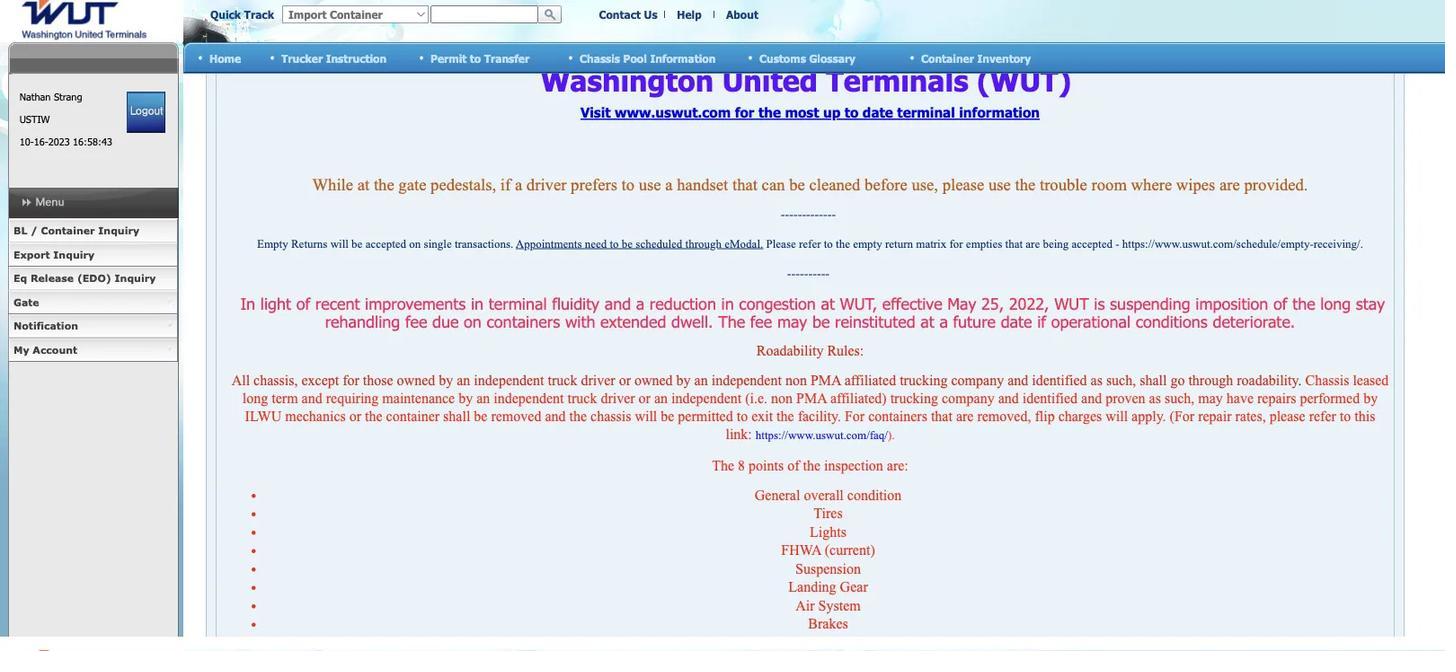 Task type: locate. For each thing, give the bounding box(es) containing it.
my account link
[[8, 338, 178, 362]]

help link
[[677, 8, 702, 21]]

account
[[33, 344, 77, 356]]

2 vertical spatial inquiry
[[115, 272, 156, 285]]

inquiry down bl / container inquiry at top left
[[53, 249, 94, 261]]

container
[[921, 51, 974, 64], [41, 225, 95, 237]]

information
[[650, 51, 716, 64]]

contact
[[599, 8, 641, 21]]

about link
[[726, 8, 759, 21]]

0 vertical spatial inquiry
[[98, 225, 139, 237]]

eq release (edo) inquiry link
[[8, 267, 178, 291]]

/
[[31, 225, 38, 237]]

inquiry
[[98, 225, 139, 237], [53, 249, 94, 261], [115, 272, 156, 285]]

glossary
[[809, 51, 856, 64]]

my account
[[13, 344, 77, 356]]

help
[[677, 8, 702, 21]]

login image
[[127, 92, 166, 133]]

container inventory
[[921, 51, 1031, 64]]

None text field
[[431, 5, 538, 23]]

1 horizontal spatial container
[[921, 51, 974, 64]]

export inquiry
[[13, 249, 94, 261]]

trucker
[[281, 51, 323, 64]]

track
[[244, 8, 274, 21]]

inquiry right (edo)
[[115, 272, 156, 285]]

container left inventory
[[921, 51, 974, 64]]

home
[[209, 51, 241, 64]]

quick track
[[210, 8, 274, 21]]

inquiry for container
[[98, 225, 139, 237]]

bl / container inquiry link
[[8, 219, 178, 243]]

chassis
[[580, 51, 620, 64]]

16:58:43
[[73, 136, 112, 148]]

trucker instruction
[[281, 51, 387, 64]]

container up export inquiry
[[41, 225, 95, 237]]

10-16-2023 16:58:43
[[19, 136, 112, 148]]

0 horizontal spatial container
[[41, 225, 95, 237]]

customs glossary
[[760, 51, 856, 64]]

inquiry up export inquiry link
[[98, 225, 139, 237]]

my
[[13, 344, 29, 356]]

export
[[13, 249, 50, 261]]

chassis pool information
[[580, 51, 716, 64]]



Task type: vqa. For each thing, say whether or not it's contained in the screenshot.
Us
yes



Task type: describe. For each thing, give the bounding box(es) containing it.
contact us
[[599, 8, 658, 21]]

16-
[[34, 136, 48, 148]]

customs
[[760, 51, 806, 64]]

gate link
[[8, 291, 178, 315]]

contact us link
[[599, 8, 658, 21]]

bl
[[13, 225, 27, 237]]

ustiw
[[19, 113, 50, 125]]

pool
[[623, 51, 647, 64]]

us
[[644, 8, 658, 21]]

notification
[[13, 320, 78, 332]]

permit
[[431, 51, 467, 64]]

instruction
[[326, 51, 387, 64]]

inquiry for (edo)
[[115, 272, 156, 285]]

2023
[[48, 136, 70, 148]]

quick
[[210, 8, 241, 21]]

inventory
[[978, 51, 1031, 64]]

strang
[[54, 91, 82, 103]]

export inquiry link
[[8, 243, 178, 267]]

1 vertical spatial container
[[41, 225, 95, 237]]

permit to transfer
[[431, 51, 530, 64]]

to
[[470, 51, 481, 64]]

bl / container inquiry
[[13, 225, 139, 237]]

gate
[[13, 296, 39, 308]]

1 vertical spatial inquiry
[[53, 249, 94, 261]]

about
[[726, 8, 759, 21]]

notification link
[[8, 315, 178, 338]]

release
[[31, 272, 74, 285]]

10-
[[19, 136, 34, 148]]

eq
[[13, 272, 27, 285]]

0 vertical spatial container
[[921, 51, 974, 64]]

(edo)
[[77, 272, 111, 285]]

transfer
[[484, 51, 530, 64]]

eq release (edo) inquiry
[[13, 272, 156, 285]]

nathan strang
[[19, 91, 82, 103]]

nathan
[[19, 91, 51, 103]]



